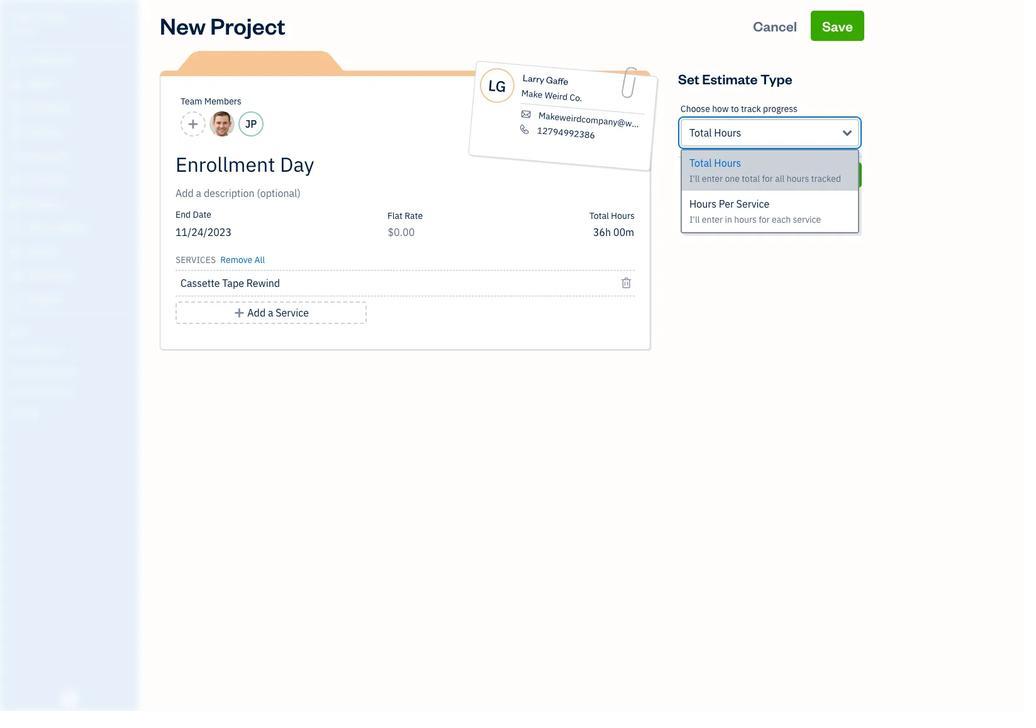 Task type: vqa. For each thing, say whether or not it's contained in the screenshot.
"Turtle" in "Turtle Inc Owner"
no



Task type: locate. For each thing, give the bounding box(es) containing it.
Project Name text field
[[176, 152, 522, 177]]

freshbooks image
[[59, 691, 79, 706]]

cancel
[[753, 17, 798, 35], [723, 167, 760, 182]]

chart image
[[8, 270, 23, 283]]

service
[[793, 214, 822, 225]]

2 i'll from the top
[[690, 214, 700, 225]]

tape
[[222, 277, 244, 290]]

bank connections image
[[9, 386, 135, 397]]

hours up hourly budget text box
[[611, 210, 635, 222]]

0 vertical spatial for
[[762, 173, 773, 184]]

1 horizontal spatial hours
[[787, 173, 810, 184]]

1 horizontal spatial total hours
[[690, 127, 742, 139]]

hours
[[715, 127, 742, 139], [715, 157, 742, 169], [690, 198, 717, 210], [611, 210, 635, 222]]

enter
[[702, 173, 723, 184], [702, 214, 723, 225]]

2 enter from the top
[[702, 214, 723, 225]]

cancel up per at the top right of page
[[723, 167, 760, 182]]

envelope image
[[520, 109, 533, 120]]

service down 'total'
[[737, 198, 770, 210]]

service
[[737, 198, 770, 210], [276, 307, 309, 319]]

total hours up hourly budget text box
[[590, 210, 635, 222]]

larry
[[523, 72, 545, 85]]

total hours inside "estimate type" field
[[690, 127, 742, 139]]

lg
[[488, 75, 507, 96]]

progress
[[764, 103, 798, 115]]

services remove all
[[176, 254, 265, 266]]

enter left the one on the top
[[702, 173, 723, 184]]

hours left per at the top right of page
[[690, 198, 717, 210]]

hours per service option
[[682, 191, 858, 232]]

turtle inc owner
[[10, 11, 66, 35]]

for left all
[[762, 173, 773, 184]]

total hours
[[690, 127, 742, 139], [590, 210, 635, 222]]

total hours option
[[682, 150, 858, 191]]

hours inside "estimate type" field
[[715, 127, 742, 139]]

dashboard image
[[8, 55, 23, 67]]

list box
[[682, 150, 858, 232]]

for inside total hours i'll enter one total for all hours tracked
[[762, 173, 773, 184]]

timer image
[[8, 222, 23, 235]]

0 vertical spatial i'll
[[690, 173, 700, 184]]

make
[[521, 87, 543, 100]]

inc
[[48, 11, 66, 24]]

choose how to track progress element
[[678, 94, 862, 157]]

hours down the to
[[715, 127, 742, 139]]

1 vertical spatial service
[[276, 307, 309, 319]]

1 i'll from the top
[[690, 173, 700, 184]]

estimate image
[[8, 103, 23, 115]]

cancel up type
[[753, 17, 798, 35]]

i'll inside total hours i'll enter one total for all hours tracked
[[690, 173, 700, 184]]

total inside total hours i'll enter one total for all hours tracked
[[690, 157, 712, 169]]

1 vertical spatial enter
[[702, 214, 723, 225]]

i'll inside hours per service i'll enter in hours for each service
[[690, 214, 700, 225]]

one
[[725, 173, 740, 184]]

service inside hours per service i'll enter in hours for each service
[[737, 198, 770, 210]]

0 vertical spatial hours
[[787, 173, 810, 184]]

service right the a
[[276, 307, 309, 319]]

cassette
[[181, 277, 220, 290]]

save button
[[811, 11, 865, 41]]

cancel button up type
[[742, 11, 809, 41]]

total hours i'll enter one total for all hours tracked
[[690, 157, 841, 184]]

cancel button up per at the top right of page
[[678, 162, 804, 188]]

service inside 'add a service' button
[[276, 307, 309, 319]]

0 horizontal spatial hours
[[735, 214, 757, 225]]

1 horizontal spatial service
[[737, 198, 770, 210]]

hours
[[787, 173, 810, 184], [735, 214, 757, 225]]

for left each
[[759, 214, 770, 225]]

1 vertical spatial hours
[[735, 214, 757, 225]]

0 horizontal spatial service
[[276, 307, 309, 319]]

total inside "estimate type" field
[[690, 127, 712, 139]]

total
[[690, 127, 712, 139], [690, 157, 712, 169], [590, 210, 609, 222]]

weird
[[544, 89, 568, 103]]

rate
[[405, 210, 423, 222]]

1 vertical spatial cancel
[[723, 167, 760, 182]]

remove all button
[[218, 250, 265, 267]]

cancel button
[[742, 11, 809, 41], [678, 162, 804, 188]]

hours right "in"
[[735, 214, 757, 225]]

type
[[761, 70, 793, 87]]

i'll left "in"
[[690, 214, 700, 225]]

0 vertical spatial enter
[[702, 173, 723, 184]]

enter left "in"
[[702, 214, 723, 225]]

all
[[776, 173, 785, 184]]

each
[[772, 214, 791, 225]]

money image
[[8, 246, 23, 259]]

Hourly Budget text field
[[594, 226, 635, 239]]

hours right all
[[787, 173, 810, 184]]

1 vertical spatial total hours
[[590, 210, 635, 222]]

expense image
[[8, 174, 23, 187]]

2 vertical spatial total
[[590, 210, 609, 222]]

choose how to track progress
[[681, 103, 798, 115]]

team members
[[181, 96, 242, 107]]

1 enter from the top
[[702, 173, 723, 184]]

hours up the one on the top
[[715, 157, 742, 169]]

0 vertical spatial service
[[737, 198, 770, 210]]

0 vertical spatial total hours
[[690, 127, 742, 139]]

how
[[713, 103, 729, 115]]

i'll
[[690, 173, 700, 184], [690, 214, 700, 225]]

1 vertical spatial i'll
[[690, 214, 700, 225]]

0 vertical spatial total
[[690, 127, 712, 139]]

i'll left the one on the top
[[690, 173, 700, 184]]

1 vertical spatial cancel button
[[678, 162, 804, 188]]

tracked
[[812, 173, 841, 184]]

new
[[160, 11, 206, 40]]

1 vertical spatial for
[[759, 214, 770, 225]]

set estimate type
[[678, 70, 793, 87]]

flat rate
[[388, 210, 423, 222]]

main element
[[0, 0, 170, 711]]

add a service
[[248, 307, 309, 319]]

for inside hours per service i'll enter in hours for each service
[[759, 214, 770, 225]]

for
[[762, 173, 773, 184], [759, 214, 770, 225]]

total hours down how
[[690, 127, 742, 139]]

1 vertical spatial total
[[690, 157, 712, 169]]

hours inside total hours i'll enter one total for all hours tracked
[[787, 173, 810, 184]]



Task type: describe. For each thing, give the bounding box(es) containing it.
items and services image
[[9, 366, 135, 376]]

hours per service i'll enter in hours for each service
[[690, 198, 822, 225]]

done button
[[812, 162, 862, 188]]

project image
[[8, 198, 23, 211]]

in
[[725, 214, 733, 225]]

a
[[268, 307, 273, 319]]

client image
[[8, 79, 23, 91]]

all
[[255, 254, 265, 266]]

turtle
[[10, 11, 46, 24]]

co.
[[570, 92, 583, 104]]

list box containing total hours
[[682, 150, 858, 232]]

total
[[742, 173, 760, 184]]

report image
[[8, 294, 23, 307]]

end date
[[176, 209, 211, 220]]

larry gaffe make weird co.
[[521, 72, 583, 104]]

project
[[210, 11, 286, 40]]

Amount (USD) text field
[[388, 226, 415, 239]]

enter inside hours per service i'll enter in hours for each service
[[702, 214, 723, 225]]

track
[[741, 103, 761, 115]]

new project
[[160, 11, 286, 40]]

gaffe
[[546, 74, 569, 88]]

save
[[823, 17, 853, 35]]

makeweirdcompany@weird.co
[[538, 110, 660, 132]]

hours inside total hours i'll enter one total for all hours tracked
[[715, 157, 742, 169]]

service for per
[[737, 198, 770, 210]]

team members image
[[9, 346, 135, 356]]

remove
[[221, 254, 253, 266]]

plus image
[[234, 305, 245, 320]]

flat
[[388, 210, 403, 222]]

estimate
[[703, 70, 758, 87]]

done
[[823, 167, 851, 182]]

0 vertical spatial cancel button
[[742, 11, 809, 41]]

date
[[193, 209, 211, 220]]

add team member image
[[187, 116, 199, 132]]

rewind
[[247, 277, 280, 290]]

service for a
[[276, 307, 309, 319]]

to
[[731, 103, 739, 115]]

End date in  format text field
[[176, 226, 329, 239]]

add
[[248, 307, 266, 319]]

choose
[[681, 103, 710, 115]]

hours inside hours per service i'll enter in hours for each service
[[735, 214, 757, 225]]

apps image
[[9, 326, 135, 336]]

set
[[678, 70, 700, 87]]

team
[[181, 96, 202, 107]]

0 horizontal spatial total hours
[[590, 210, 635, 222]]

settings image
[[9, 407, 135, 417]]

per
[[719, 198, 734, 210]]

remove project service image
[[621, 276, 633, 291]]

members
[[204, 96, 242, 107]]

0 vertical spatial cancel
[[753, 17, 798, 35]]

phone image
[[518, 124, 532, 135]]

12794992386
[[537, 125, 596, 141]]

enter inside total hours i'll enter one total for all hours tracked
[[702, 173, 723, 184]]

end
[[176, 209, 191, 220]]

owner
[[10, 25, 33, 35]]

invoice image
[[8, 127, 23, 139]]

jp
[[245, 118, 257, 130]]

add a service button
[[176, 301, 367, 324]]

Estimate Type field
[[681, 119, 860, 147]]

hours inside hours per service i'll enter in hours for each service
[[690, 198, 717, 210]]

Project Description text field
[[176, 186, 522, 201]]

services
[[176, 254, 216, 266]]

cassette tape rewind
[[181, 277, 280, 290]]

payment image
[[8, 150, 23, 163]]



